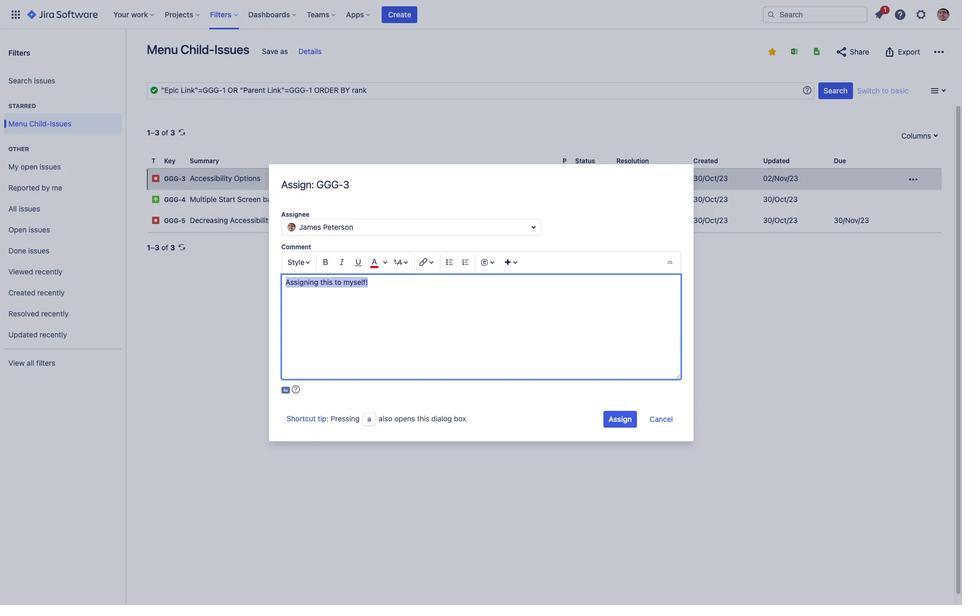Task type: vqa. For each thing, say whether or not it's contained in the screenshot.
the bottom the is
no



Task type: locate. For each thing, give the bounding box(es) containing it.
3
[[155, 128, 160, 137], [170, 128, 175, 137], [182, 175, 186, 183], [343, 178, 350, 190], [155, 243, 160, 252], [170, 243, 175, 252]]

created
[[694, 157, 719, 165], [8, 288, 35, 297]]

0 vertical spatial accessibility
[[190, 174, 232, 183]]

1
[[884, 6, 887, 13], [147, 128, 151, 137], [147, 243, 151, 252]]

Search field
[[763, 6, 868, 23]]

0 vertical spatial menu
[[147, 42, 178, 57]]

1 vertical spatial bug image
[[152, 216, 160, 225]]

this
[[417, 414, 430, 423]]

ggg-4 multiple start screen backgrounds for different game states
[[164, 195, 393, 204]]

recently up created recently on the left top of page
[[35, 267, 62, 276]]

create banner
[[0, 0, 963, 29]]

view all filters
[[8, 358, 55, 367]]

ggg- right 'improvement' icon
[[164, 196, 182, 204]]

updated
[[764, 157, 790, 165], [8, 330, 38, 339]]

assign: ggg-3
[[282, 178, 350, 190]]

of
[[162, 128, 168, 137], [162, 243, 168, 252]]

issues inside all issues link
[[19, 204, 40, 213]]

issues inside open issues link
[[29, 225, 50, 234]]

my
[[8, 162, 19, 171]]

0 vertical spatial –
[[151, 128, 155, 137]]

1 vertical spatial –
[[151, 243, 155, 252]]

accessibility
[[190, 174, 232, 183], [230, 216, 272, 225]]

search issues link
[[4, 70, 122, 91]]

options
[[234, 174, 261, 183]]

0 horizontal spatial updated
[[8, 330, 38, 339]]

viewed
[[8, 267, 33, 276]]

search for search
[[824, 86, 848, 95]]

menu child-issues
[[147, 42, 250, 57], [8, 119, 71, 128]]

0 vertical spatial search
[[8, 76, 32, 85]]

2 bug image from the top
[[152, 216, 160, 225]]

pressing
[[331, 414, 360, 423]]

issues for done issues
[[28, 246, 50, 255]]

menu child-issues link
[[4, 113, 122, 134]]

starred group
[[4, 91, 122, 137]]

details link
[[299, 47, 322, 56]]

1 horizontal spatial child-
[[181, 42, 215, 57]]

child-
[[181, 42, 215, 57], [29, 119, 50, 128]]

0 vertical spatial 1
[[884, 6, 887, 13]]

menu child-issues inside 'starred' "group"
[[8, 119, 71, 128]]

menu
[[147, 42, 178, 57], [8, 119, 27, 128]]

1 vertical spatial search
[[824, 86, 848, 95]]

accessibility down screen
[[230, 216, 272, 225]]

0 vertical spatial of
[[162, 128, 168, 137]]

ggg-
[[164, 175, 182, 183], [317, 178, 343, 190], [164, 196, 182, 204], [164, 217, 182, 225]]

0 vertical spatial menu child-issues
[[147, 42, 250, 57]]

issues for all issues
[[19, 204, 40, 213]]

accessibility down summary
[[190, 174, 232, 183]]

issues down 'search issues' link
[[50, 119, 71, 128]]

None text field
[[147, 82, 815, 99]]

issues left save
[[215, 42, 250, 57]]

ggg- down key
[[164, 175, 182, 183]]

3 up different
[[343, 178, 350, 190]]

also opens this dialog box
[[377, 414, 467, 423]]

updated for updated
[[764, 157, 790, 165]]

shortcut tip: link
[[287, 414, 329, 423]]

my open issues
[[8, 162, 61, 171]]

1 vertical spatial menu child-issues
[[8, 119, 71, 128]]

3 up 4
[[182, 175, 186, 183]]

ggg-3 accessibility options
[[164, 174, 261, 183]]

5
[[182, 217, 186, 225]]

reported
[[8, 183, 40, 192]]

0 vertical spatial 1 – 3 of 3
[[147, 128, 175, 137]]

save as
[[262, 47, 288, 56]]

jira software image
[[27, 8, 98, 21], [27, 8, 98, 21]]

search image
[[768, 10, 776, 19]]

30/oct/23
[[694, 174, 729, 183], [694, 195, 729, 204], [764, 195, 798, 204], [694, 216, 729, 225], [764, 216, 798, 225]]

created for created
[[694, 157, 719, 165]]

issues for open issues
[[29, 225, 50, 234]]

issues
[[215, 42, 250, 57], [50, 119, 71, 128]]

issues inside 'search issues' link
[[34, 76, 55, 85]]

start
[[219, 195, 235, 204]]

recently inside "link"
[[41, 309, 69, 318]]

viewed recently link
[[4, 261, 122, 282]]

1 inside the create banner
[[884, 6, 887, 13]]

updated up the 02/nov/23
[[764, 157, 790, 165]]

ggg- for multiple
[[164, 196, 182, 204]]

search up starred
[[8, 76, 32, 85]]

1 of from the top
[[162, 128, 168, 137]]

0 horizontal spatial menu child-issues
[[8, 119, 71, 128]]

1 horizontal spatial created
[[694, 157, 719, 165]]

0 horizontal spatial created
[[8, 288, 35, 297]]

ggg- down ggg-4 link
[[164, 217, 182, 225]]

search for search issues
[[8, 76, 32, 85]]

1 vertical spatial 1
[[147, 128, 151, 137]]

states
[[372, 195, 393, 204]]

switch
[[858, 86, 881, 95]]

1 vertical spatial issues
[[50, 119, 71, 128]]

save
[[262, 47, 278, 56]]

dialog
[[432, 414, 452, 423]]

a
[[367, 415, 372, 423]]

filters
[[36, 358, 55, 367]]

1 vertical spatial of
[[162, 243, 168, 252]]

ggg- inside ggg-5 decreasing accessibility slider speed
[[164, 217, 182, 225]]

decreasing accessibility slider speed link
[[190, 216, 317, 225]]

search
[[8, 76, 32, 85], [824, 86, 848, 95]]

–
[[151, 128, 155, 137], [151, 243, 155, 252]]

1 vertical spatial child-
[[29, 119, 50, 128]]

assign:
[[282, 178, 314, 190]]

open in google sheets image
[[813, 47, 822, 56]]

recently down viewed recently link
[[37, 288, 65, 297]]

done issues link
[[4, 240, 122, 261]]

bug image down t
[[152, 174, 160, 183]]

0 vertical spatial bug image
[[152, 174, 160, 183]]

bug image
[[152, 174, 160, 183], [152, 216, 160, 225]]

– up t
[[151, 128, 155, 137]]

updated inside other group
[[8, 330, 38, 339]]

updated for updated recently
[[8, 330, 38, 339]]

reported by me link
[[4, 177, 122, 198]]

menu inside 'starred' "group"
[[8, 119, 27, 128]]

None submit
[[604, 411, 638, 427]]

bug image left ggg-5 link
[[152, 216, 160, 225]]

1 – 3 of 3 up t
[[147, 128, 175, 137]]

ggg-4 link
[[164, 196, 186, 204]]

0 horizontal spatial issues
[[50, 119, 71, 128]]

updated down resolved
[[8, 330, 38, 339]]

multiple
[[190, 195, 217, 204]]

issues
[[34, 76, 55, 85], [40, 162, 61, 171], [19, 204, 40, 213], [29, 225, 50, 234], [28, 246, 50, 255]]

1 1 – 3 of 3 from the top
[[147, 128, 175, 137]]

1 vertical spatial menu
[[8, 119, 27, 128]]

shortcut
[[287, 414, 316, 423]]

None text field
[[282, 219, 541, 235]]

game
[[351, 195, 370, 204]]

open in microsoft excel image
[[791, 47, 799, 56]]

of down ggg-5 link
[[162, 243, 168, 252]]

created inside other group
[[8, 288, 35, 297]]

create button
[[382, 6, 418, 23]]

recently for updated recently
[[40, 330, 67, 339]]

1 vertical spatial created
[[8, 288, 35, 297]]

recently down resolved recently "link"
[[40, 330, 67, 339]]

of up key
[[162, 128, 168, 137]]

speed
[[296, 216, 317, 225]]

1 – 3 of 3
[[147, 128, 175, 137], [147, 243, 175, 252]]

search left switch on the top right of the page
[[824, 86, 848, 95]]

resolved recently
[[8, 309, 69, 318]]

view
[[8, 358, 25, 367]]

ggg- inside ggg-3 accessibility options
[[164, 175, 182, 183]]

0 vertical spatial issues
[[215, 42, 250, 57]]

recently for created recently
[[37, 288, 65, 297]]

0 horizontal spatial search
[[8, 76, 32, 85]]

1 horizontal spatial menu
[[147, 42, 178, 57]]

issues inside done issues link
[[28, 246, 50, 255]]

1 vertical spatial updated
[[8, 330, 38, 339]]

0 vertical spatial updated
[[764, 157, 790, 165]]

recently down created recently link
[[41, 309, 69, 318]]

issues inside my open issues link
[[40, 162, 61, 171]]

for
[[309, 195, 319, 204]]

2 of from the top
[[162, 243, 168, 252]]

1 horizontal spatial updated
[[764, 157, 790, 165]]

0 horizontal spatial child-
[[29, 119, 50, 128]]

ggg- inside ggg-4 multiple start screen backgrounds for different game states
[[164, 196, 182, 204]]

1 vertical spatial 1 – 3 of 3
[[147, 243, 175, 252]]

1 – 3 of 3 down ggg-5 link
[[147, 243, 175, 252]]

0 vertical spatial created
[[694, 157, 719, 165]]

1 bug image from the top
[[152, 174, 160, 183]]

0 horizontal spatial menu
[[8, 119, 27, 128]]

ggg-5 link
[[164, 217, 186, 225]]

1 horizontal spatial search
[[824, 86, 848, 95]]

– down 'improvement' icon
[[151, 243, 155, 252]]

p
[[563, 157, 567, 165]]

key
[[164, 157, 176, 165]]

2 – from the top
[[151, 243, 155, 252]]

open issues
[[8, 225, 50, 234]]

different
[[321, 195, 349, 204]]

get local help about wiki markup help image
[[292, 385, 300, 393]]

0 vertical spatial child-
[[181, 42, 215, 57]]

search inside button
[[824, 86, 848, 95]]



Task type: describe. For each thing, give the bounding box(es) containing it.
all
[[27, 358, 34, 367]]

share
[[850, 47, 870, 56]]

primary element
[[6, 0, 763, 29]]

shortcut tip: pressing
[[287, 414, 362, 423]]

opens
[[395, 414, 415, 423]]

open
[[21, 162, 38, 171]]

cancel link
[[644, 410, 679, 427]]

assignee
[[282, 210, 310, 218]]

style
[[288, 257, 305, 266]]

comment
[[282, 243, 311, 251]]

recently for resolved recently
[[41, 309, 69, 318]]

by
[[42, 183, 50, 192]]

02/nov/23
[[764, 174, 799, 183]]

bug image for decreasing accessibility slider speed
[[152, 216, 160, 225]]

style link
[[285, 254, 315, 271]]

other group
[[4, 134, 122, 348]]

3 inside ggg-3 accessibility options
[[182, 175, 186, 183]]

other
[[8, 145, 29, 152]]

3 down 'improvement' icon
[[155, 243, 160, 252]]

my open issues link
[[4, 156, 122, 177]]

resolved recently link
[[4, 303, 122, 324]]

columns
[[902, 131, 932, 140]]

created recently
[[8, 288, 65, 297]]

open
[[8, 225, 27, 234]]

as
[[280, 47, 288, 56]]

decreasing
[[190, 216, 228, 225]]

1 – from the top
[[151, 128, 155, 137]]

reported by me
[[8, 183, 62, 192]]

updated recently link
[[4, 324, 122, 345]]

4
[[182, 196, 186, 204]]

resolved
[[8, 309, 39, 318]]

1 horizontal spatial issues
[[215, 42, 250, 57]]

box
[[454, 414, 467, 423]]

switch to basic link
[[858, 86, 909, 95]]

columns button
[[897, 128, 942, 144]]

updated recently
[[8, 330, 67, 339]]

1 horizontal spatial menu child-issues
[[147, 42, 250, 57]]

all issues
[[8, 204, 40, 213]]

created for created recently
[[8, 288, 35, 297]]

issues for search issues
[[34, 76, 55, 85]]

small image
[[769, 48, 777, 56]]

3 up key
[[170, 128, 175, 137]]

filters
[[8, 48, 30, 57]]

slider
[[274, 216, 294, 225]]

2 1 – 3 of 3 from the top
[[147, 243, 175, 252]]

to
[[883, 86, 889, 95]]

Comment text field
[[282, 274, 681, 379]]

basic
[[891, 86, 909, 95]]

done
[[8, 246, 26, 255]]

recently for viewed recently
[[35, 267, 62, 276]]

ggg- up different
[[317, 178, 343, 190]]

accessibility options link
[[190, 174, 261, 183]]

view all filters link
[[4, 353, 122, 374]]

screen
[[237, 195, 261, 204]]

search issues
[[8, 76, 55, 85]]

summary
[[190, 157, 219, 165]]

1 vertical spatial accessibility
[[230, 216, 272, 225]]

ggg-5 decreasing accessibility slider speed
[[164, 216, 317, 225]]

30/nov/23
[[835, 216, 870, 225]]

all
[[8, 204, 17, 213]]

me
[[52, 183, 62, 192]]

starred
[[8, 102, 36, 109]]

2 vertical spatial 1
[[147, 243, 151, 252]]

due
[[835, 157, 847, 165]]

3 up t
[[155, 128, 160, 137]]

3 down ggg-5 link
[[170, 243, 175, 252]]

multiple start screen backgrounds for different game states link
[[190, 195, 393, 204]]

ggg-3 link
[[164, 175, 186, 183]]

issues inside 'starred' "group"
[[50, 119, 71, 128]]

status
[[576, 157, 596, 165]]

all issues link
[[4, 198, 122, 219]]

save as button
[[257, 43, 293, 60]]

bug image for accessibility options
[[152, 174, 160, 183]]

viewed recently
[[8, 267, 62, 276]]

switch to basic
[[858, 86, 909, 95]]

open issues link
[[4, 219, 122, 240]]

share link
[[831, 44, 875, 60]]

t
[[152, 157, 156, 165]]

cancel
[[650, 414, 673, 423]]

backgrounds
[[263, 195, 307, 204]]

also
[[379, 414, 393, 423]]

resolution
[[617, 157, 650, 165]]

child- inside 'starred' "group"
[[29, 119, 50, 128]]

created recently link
[[4, 282, 122, 303]]

improvement image
[[152, 195, 160, 204]]

done issues
[[8, 246, 50, 255]]

ggg- for accessibility
[[164, 175, 182, 183]]

create
[[388, 10, 412, 19]]

ggg- for decreasing
[[164, 217, 182, 225]]

tip:
[[318, 414, 329, 423]]



